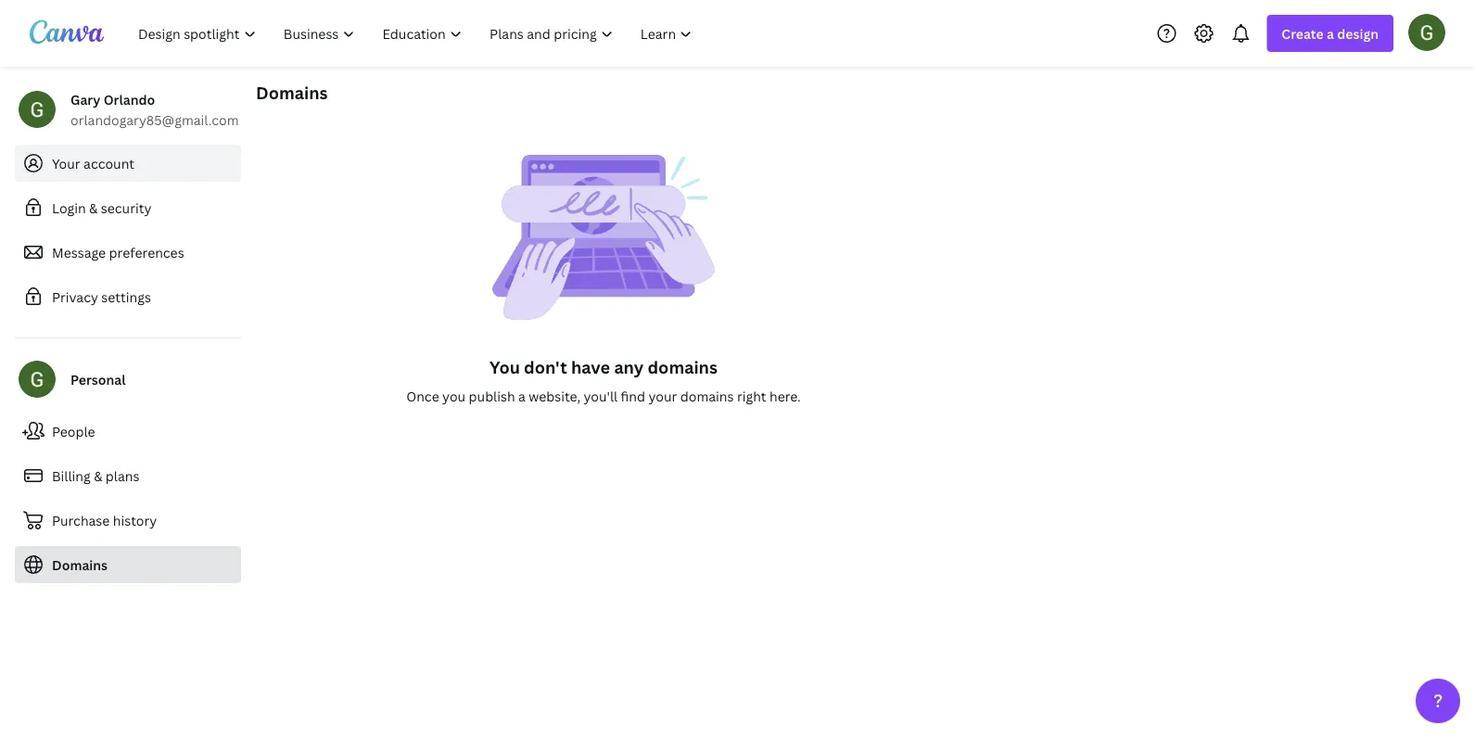 Task type: describe. For each thing, give the bounding box(es) containing it.
billing & plans link
[[15, 457, 241, 494]]

any
[[614, 356, 644, 378]]

gary orlando image
[[1408, 14, 1445, 51]]

a inside dropdown button
[[1327, 25, 1334, 42]]

your
[[52, 154, 80, 172]]

create a design button
[[1267, 15, 1393, 52]]

you
[[442, 387, 466, 405]]

publish
[[469, 387, 515, 405]]

you don't have any domains once you publish a website, you'll find your domains right here.
[[406, 356, 801, 405]]

top level navigation element
[[126, 15, 708, 52]]

you'll
[[584, 387, 618, 405]]

billing & plans
[[52, 467, 139, 484]]

purchase history link
[[15, 502, 241, 539]]

1 vertical spatial domains
[[680, 387, 734, 405]]

preferences
[[109, 243, 184, 261]]

find
[[621, 387, 645, 405]]

privacy settings link
[[15, 278, 241, 315]]

privacy settings
[[52, 288, 151, 305]]

& for billing
[[94, 467, 102, 484]]

purchase
[[52, 511, 110, 529]]

message
[[52, 243, 106, 261]]

login & security
[[52, 199, 152, 216]]

privacy
[[52, 288, 98, 305]]

purchase history
[[52, 511, 157, 529]]

orlandogary85@gmail.com
[[70, 111, 239, 128]]

& for login
[[89, 199, 98, 216]]



Task type: vqa. For each thing, say whether or not it's contained in the screenshot.
Billing & plans
yes



Task type: locate. For each thing, give the bounding box(es) containing it.
& left plans
[[94, 467, 102, 484]]

a left design at the top
[[1327, 25, 1334, 42]]

& right login
[[89, 199, 98, 216]]

1 vertical spatial a
[[518, 387, 526, 405]]

1 horizontal spatial domains
[[256, 81, 328, 104]]

once
[[406, 387, 439, 405]]

don't
[[524, 356, 567, 378]]

your
[[649, 387, 677, 405]]

billing
[[52, 467, 91, 484]]

a right publish
[[518, 387, 526, 405]]

domains link
[[15, 546, 241, 583]]

your account link
[[15, 145, 241, 182]]

message preferences
[[52, 243, 184, 261]]

gary orlando orlandogary85@gmail.com
[[70, 90, 239, 128]]

right
[[737, 387, 766, 405]]

gary
[[70, 90, 100, 108]]

you
[[490, 356, 520, 378]]

1 vertical spatial &
[[94, 467, 102, 484]]

login & security link
[[15, 189, 241, 226]]

0 vertical spatial a
[[1327, 25, 1334, 42]]

domains right your
[[680, 387, 734, 405]]

domains up your
[[648, 356, 718, 378]]

create a design
[[1282, 25, 1379, 42]]

create
[[1282, 25, 1324, 42]]

0 vertical spatial &
[[89, 199, 98, 216]]

0 vertical spatial domains
[[256, 81, 328, 104]]

a
[[1327, 25, 1334, 42], [518, 387, 526, 405]]

people link
[[15, 413, 241, 450]]

security
[[101, 199, 152, 216]]

domains
[[648, 356, 718, 378], [680, 387, 734, 405]]

history
[[113, 511, 157, 529]]

settings
[[101, 288, 151, 305]]

website,
[[529, 387, 581, 405]]

personal
[[70, 370, 126, 388]]

1 vertical spatial domains
[[52, 556, 108, 573]]

plans
[[106, 467, 139, 484]]

1 horizontal spatial a
[[1327, 25, 1334, 42]]

0 horizontal spatial domains
[[52, 556, 108, 573]]

message preferences link
[[15, 234, 241, 271]]

design
[[1337, 25, 1379, 42]]

a inside you don't have any domains once you publish a website, you'll find your domains right here.
[[518, 387, 526, 405]]

login
[[52, 199, 86, 216]]

0 vertical spatial domains
[[648, 356, 718, 378]]

here.
[[769, 387, 801, 405]]

account
[[84, 154, 134, 172]]

0 horizontal spatial a
[[518, 387, 526, 405]]

people
[[52, 422, 95, 440]]

orlando
[[104, 90, 155, 108]]

your account
[[52, 154, 134, 172]]

have
[[571, 356, 610, 378]]

&
[[89, 199, 98, 216], [94, 467, 102, 484]]

domains
[[256, 81, 328, 104], [52, 556, 108, 573]]



